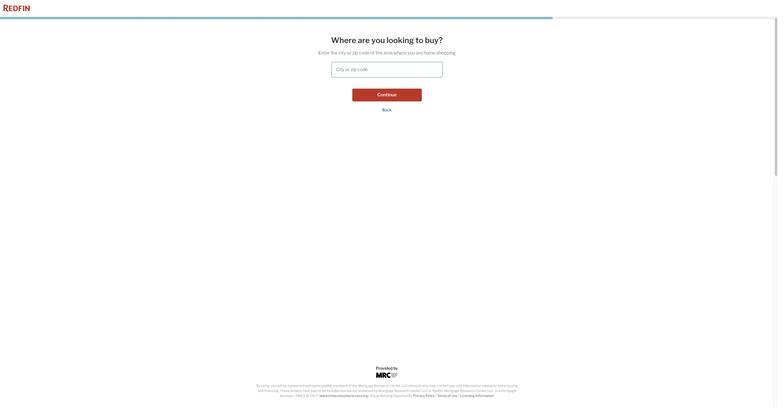Task type: locate. For each thing, give the bounding box(es) containing it.
0 horizontal spatial are
[[347, 389, 352, 393]]

0 vertical spatial be
[[283, 384, 287, 388]]

Where are you looking to buy? text field
[[332, 62, 443, 77]]

these
[[280, 389, 290, 393]]

0 horizontal spatial by
[[374, 389, 378, 393]]

home
[[498, 384, 507, 388]]

to
[[494, 384, 497, 388], [318, 389, 322, 393]]

by up the equal
[[374, 389, 378, 393]]

0 horizontal spatial llc
[[402, 384, 408, 388]]

may
[[430, 384, 436, 388]]

0 horizontal spatial mortgage
[[358, 384, 374, 388]]

and
[[258, 389, 264, 393]]

2 horizontal spatial center,
[[476, 389, 487, 393]]

are down the to buy?
[[416, 50, 423, 56]]

be down participating
[[322, 389, 326, 393]]

1 horizontal spatial research
[[395, 389, 409, 393]]

1 horizontal spatial |
[[459, 394, 460, 398]]

2 horizontal spatial the
[[376, 50, 383, 56]]

1 vertical spatial be
[[322, 389, 326, 393]]

by inside 'by using, you will be connected with participating members of the mortgage research center, llc network who may contact you with information related to home buying and financing. these lenders have paid to be included but are not endorsed by mortgage research center, llc or redfin. mortgage research center, llc. is a mortgage licensee - nmls id 1907 ('
[[374, 389, 378, 393]]

-
[[294, 394, 295, 398]]

licensing
[[460, 394, 475, 398]]

to up is
[[494, 384, 497, 388]]

licensing information link
[[460, 394, 494, 398]]

with
[[305, 384, 312, 388], [456, 384, 463, 388]]

where are you looking to buy?
[[331, 36, 443, 45]]

1 horizontal spatial the
[[353, 384, 358, 388]]

equal
[[371, 394, 379, 398]]

mortgage up endorsed
[[358, 384, 374, 388]]

mortgage up use
[[444, 389, 460, 393]]

0 vertical spatial llc
[[402, 384, 408, 388]]

you
[[372, 36, 385, 45], [408, 50, 415, 56], [271, 384, 277, 388], [450, 384, 455, 388]]

is
[[495, 389, 498, 393]]

a
[[499, 389, 500, 393]]

www.nmlsconsumeraccess.org ). equal housing opportunity. privacy policy | terms of use | licensing information
[[320, 394, 494, 398]]

0 horizontal spatial to
[[318, 389, 322, 393]]

1 horizontal spatial llc
[[422, 389, 428, 393]]

are
[[358, 36, 370, 45], [416, 50, 423, 56], [347, 389, 352, 393]]

or up policy
[[429, 389, 432, 393]]

0 vertical spatial to
[[494, 384, 497, 388]]

1 horizontal spatial be
[[322, 389, 326, 393]]

2 with from the left
[[456, 384, 463, 388]]

1 vertical spatial to
[[318, 389, 322, 393]]

0 vertical spatial of
[[371, 50, 375, 56]]

you right contact
[[450, 384, 455, 388]]

0 horizontal spatial |
[[436, 394, 437, 398]]

| down redfin.
[[436, 394, 437, 398]]

0 vertical spatial by
[[394, 366, 398, 371]]

1 horizontal spatial are
[[358, 36, 370, 45]]

0 horizontal spatial research
[[374, 384, 389, 388]]

financing.
[[264, 389, 279, 393]]

by
[[394, 366, 398, 371], [374, 389, 378, 393]]

have
[[303, 389, 310, 393]]

of
[[371, 50, 375, 56], [349, 384, 352, 388], [448, 394, 451, 398]]

provided
[[376, 366, 393, 371]]

back button
[[383, 108, 392, 112]]

or left zip
[[347, 50, 352, 56]]

center, up information
[[476, 389, 487, 393]]

opportunity.
[[394, 394, 413, 398]]

privacy
[[414, 394, 425, 398]]

center, up opportunity.
[[390, 384, 401, 388]]

llc
[[402, 384, 408, 388], [422, 389, 428, 393]]

llc up privacy policy link
[[422, 389, 428, 393]]

are left not
[[347, 389, 352, 393]]

who
[[422, 384, 429, 388]]

not
[[353, 389, 358, 393]]

by using, you will be connected with participating members of the mortgage research center, llc network who may contact you with information related to home buying and financing. these lenders have paid to be included but are not endorsed by mortgage research center, llc or redfin. mortgage research center, llc. is a mortgage licensee - nmls id 1907 (
[[256, 384, 518, 398]]

mortgage
[[358, 384, 374, 388], [379, 389, 394, 393], [444, 389, 460, 393]]

1 vertical spatial are
[[416, 50, 423, 56]]

of right code
[[371, 50, 375, 56]]

to up (
[[318, 389, 322, 393]]

the up not
[[353, 384, 358, 388]]

2 vertical spatial are
[[347, 389, 352, 393]]

using,
[[261, 384, 270, 388]]

mortgage up the housing
[[379, 389, 394, 393]]

1 horizontal spatial mortgage
[[379, 389, 394, 393]]

|
[[436, 394, 437, 398], [459, 394, 460, 398]]

endorsed
[[359, 389, 373, 393]]

policy
[[426, 394, 435, 398]]

research
[[374, 384, 389, 388], [395, 389, 409, 393], [461, 389, 475, 393]]

of left use
[[448, 394, 451, 398]]

2 | from the left
[[459, 394, 460, 398]]

(
[[319, 394, 320, 398]]

2 horizontal spatial of
[[448, 394, 451, 398]]

the left area
[[376, 50, 383, 56]]

1 vertical spatial or
[[429, 389, 432, 393]]

information
[[464, 384, 482, 388]]

participating
[[313, 384, 332, 388]]

by up mortgage research center image on the bottom of the page
[[394, 366, 398, 371]]

llc up opportunity.
[[402, 384, 408, 388]]

1 vertical spatial by
[[374, 389, 378, 393]]

by
[[256, 384, 260, 388]]

1 horizontal spatial or
[[429, 389, 432, 393]]

0 horizontal spatial be
[[283, 384, 287, 388]]

1 with from the left
[[305, 384, 312, 388]]

the left city on the left
[[331, 50, 338, 56]]

1907
[[310, 394, 318, 398]]

be up these
[[283, 384, 287, 388]]

of inside 'by using, you will be connected with participating members of the mortgage research center, llc network who may contact you with information related to home buying and financing. these lenders have paid to be included but are not endorsed by mortgage research center, llc or redfin. mortgage research center, llc. is a mortgage licensee - nmls id 1907 ('
[[349, 384, 352, 388]]

2 horizontal spatial are
[[416, 50, 423, 56]]

enter
[[319, 50, 330, 56]]

1 vertical spatial of
[[349, 384, 352, 388]]

0 horizontal spatial of
[[349, 384, 352, 388]]

paid
[[311, 389, 318, 393]]

but
[[341, 389, 346, 393]]

or
[[347, 50, 352, 56], [429, 389, 432, 393]]

center, down the network
[[410, 389, 421, 393]]

research up the housing
[[374, 384, 389, 388]]

included
[[327, 389, 340, 393]]

1 horizontal spatial to
[[494, 384, 497, 388]]

be
[[283, 384, 287, 388], [322, 389, 326, 393]]

0 horizontal spatial or
[[347, 50, 352, 56]]

the
[[331, 50, 338, 56], [376, 50, 383, 56], [353, 384, 358, 388]]

with up use
[[456, 384, 463, 388]]

1 vertical spatial llc
[[422, 389, 428, 393]]

use
[[452, 394, 458, 398]]

1 horizontal spatial with
[[456, 384, 463, 388]]

| right use
[[459, 394, 460, 398]]

with up have
[[305, 384, 312, 388]]

nmls
[[296, 394, 306, 398]]

research up licensing
[[461, 389, 475, 393]]

members
[[333, 384, 348, 388]]

research up opportunity.
[[395, 389, 409, 393]]

2 vertical spatial of
[[448, 394, 451, 398]]

are up code
[[358, 36, 370, 45]]

connected
[[288, 384, 304, 388]]

center,
[[390, 384, 401, 388], [410, 389, 421, 393], [476, 389, 487, 393]]

of right members
[[349, 384, 352, 388]]

0 horizontal spatial with
[[305, 384, 312, 388]]

where
[[394, 50, 407, 56]]

information
[[476, 394, 494, 398]]

zip
[[353, 50, 358, 56]]



Task type: vqa. For each thing, say whether or not it's contained in the screenshot.
be
yes



Task type: describe. For each thing, give the bounding box(es) containing it.
terms of use link
[[438, 394, 458, 398]]

city
[[339, 50, 346, 56]]

looking
[[387, 36, 414, 45]]

housing
[[380, 394, 393, 398]]

redfin.
[[433, 389, 444, 393]]

buying
[[508, 384, 518, 388]]

1 horizontal spatial of
[[371, 50, 375, 56]]

0 horizontal spatial center,
[[390, 384, 401, 388]]

you up "enter the city or zip code of the area where you are home shopping"
[[372, 36, 385, 45]]

network
[[409, 384, 422, 388]]

terms
[[438, 394, 447, 398]]

).
[[368, 394, 370, 398]]

www.nmlsconsumeraccess.org
[[320, 394, 368, 398]]

id
[[306, 394, 310, 398]]

to buy?
[[416, 36, 443, 45]]

licensee
[[280, 394, 293, 398]]

1 horizontal spatial center,
[[410, 389, 421, 393]]

provided by
[[376, 366, 398, 371]]

where
[[331, 36, 356, 45]]

mortgage research center image
[[376, 373, 398, 378]]

of for members
[[349, 384, 352, 388]]

enter the city or zip code of the area where you are home shopping
[[319, 50, 456, 56]]

2 horizontal spatial research
[[461, 389, 475, 393]]

1 horizontal spatial by
[[394, 366, 398, 371]]

code
[[359, 50, 370, 56]]

will
[[277, 384, 282, 388]]

2 horizontal spatial mortgage
[[444, 389, 460, 393]]

0 horizontal spatial the
[[331, 50, 338, 56]]

1 | from the left
[[436, 394, 437, 398]]

you right where
[[408, 50, 415, 56]]

are inside 'by using, you will be connected with participating members of the mortgage research center, llc network who may contact you with information related to home buying and financing. these lenders have paid to be included but are not endorsed by mortgage research center, llc or redfin. mortgage research center, llc. is a mortgage licensee - nmls id 1907 ('
[[347, 389, 352, 393]]

continue
[[378, 92, 397, 97]]

0 vertical spatial or
[[347, 50, 352, 56]]

back
[[383, 108, 392, 112]]

or inside 'by using, you will be connected with participating members of the mortgage research center, llc network who may contact you with information related to home buying and financing. these lenders have paid to be included but are not endorsed by mortgage research center, llc or redfin. mortgage research center, llc. is a mortgage licensee - nmls id 1907 ('
[[429, 389, 432, 393]]

you up financing.
[[271, 384, 277, 388]]

home shopping
[[424, 50, 456, 56]]

contact
[[437, 384, 449, 388]]

0 vertical spatial are
[[358, 36, 370, 45]]

mortgage
[[501, 389, 517, 393]]

the inside 'by using, you will be connected with participating members of the mortgage research center, llc network who may contact you with information related to home buying and financing. these lenders have paid to be included but are not endorsed by mortgage research center, llc or redfin. mortgage research center, llc. is a mortgage licensee - nmls id 1907 ('
[[353, 384, 358, 388]]

of for terms
[[448, 394, 451, 398]]

lenders
[[291, 389, 302, 393]]

area
[[384, 50, 393, 56]]

www.nmlsconsumeraccess.org link
[[320, 394, 368, 398]]

continue button
[[352, 89, 422, 101]]

related
[[482, 384, 493, 388]]

llc.
[[488, 389, 495, 393]]

privacy policy link
[[414, 394, 435, 398]]



